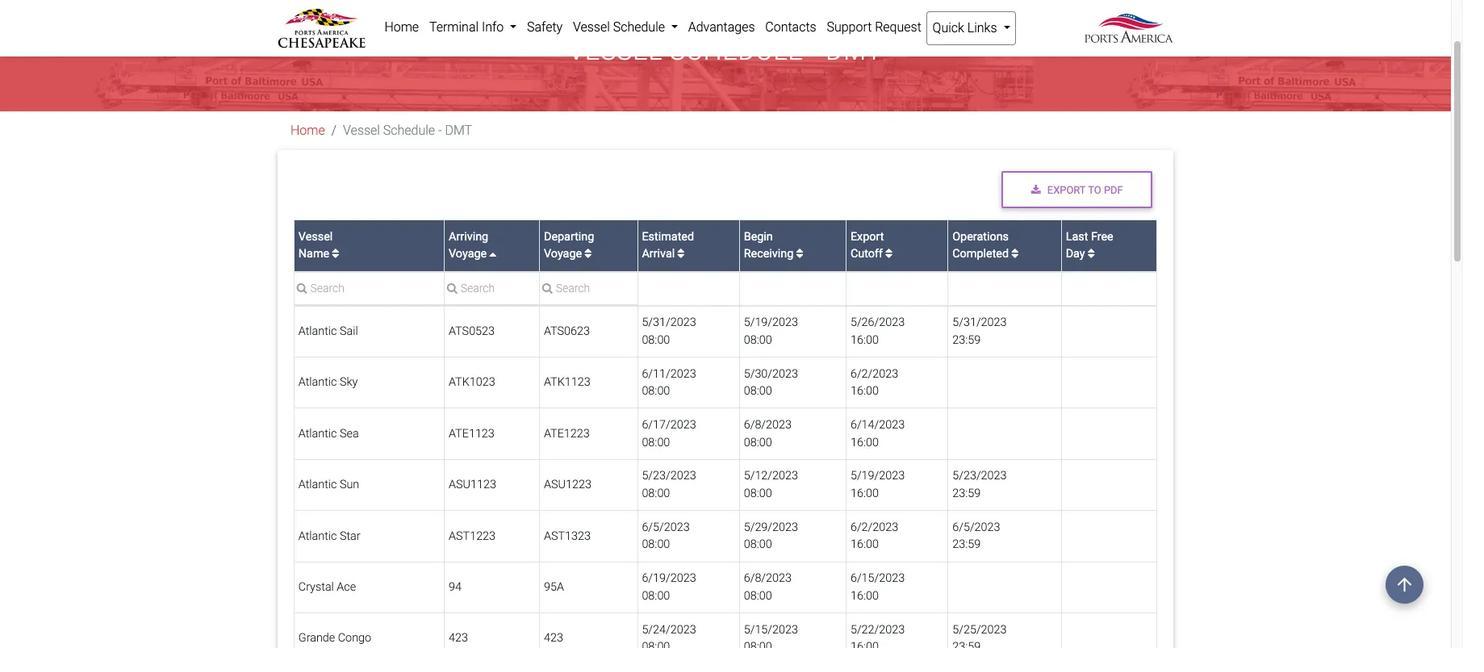 Task type: vqa. For each thing, say whether or not it's contained in the screenshot.


Task type: describe. For each thing, give the bounding box(es) containing it.
safety
[[527, 19, 563, 35]]

0 vertical spatial vessel schedule - dmt
[[569, 36, 883, 66]]

ate1123
[[449, 427, 495, 441]]

08:00 inside 5/29/2023 08:00
[[744, 538, 772, 552]]

info
[[482, 19, 504, 35]]

vessel schedule
[[573, 19, 668, 35]]

go to top image
[[1386, 566, 1424, 604]]

1 vertical spatial dmt
[[445, 123, 472, 138]]

0 horizontal spatial vessel schedule - dmt
[[343, 123, 472, 138]]

08:00 inside 5/31/2023 08:00
[[642, 333, 670, 347]]

6/8/2023 08:00 for 6/19/2023
[[744, 572, 792, 603]]

08:00 up 5/15/2023
[[744, 589, 772, 603]]

5/12/2023 08:00
[[744, 469, 798, 500]]

1 horizontal spatial -
[[811, 36, 819, 66]]

atlantic sea
[[298, 427, 359, 441]]

16:00 for 6/11/2023 08:00
[[851, 384, 879, 398]]

receiving
[[744, 247, 794, 261]]

sail
[[340, 324, 358, 338]]

atlantic for atlantic sail
[[298, 324, 337, 338]]

5/23/2023 for 23:59
[[953, 469, 1007, 483]]

departing
[[544, 230, 594, 244]]

quick links
[[933, 20, 1000, 36]]

advantages
[[688, 19, 755, 35]]

advantages link
[[683, 11, 760, 44]]

contacts link
[[760, 11, 822, 44]]

6/15/2023 16:00
[[851, 572, 905, 603]]

16:00 for 6/17/2023 08:00
[[851, 436, 879, 449]]

support request link
[[822, 11, 927, 44]]

2 horizontal spatial schedule
[[670, 36, 804, 66]]

5/26/2023 16:00
[[851, 316, 905, 347]]

atlantic sky
[[298, 376, 358, 389]]

atlantic star
[[298, 529, 361, 543]]

asu1123
[[449, 478, 496, 492]]

ate1223
[[544, 427, 590, 441]]

atlantic sail
[[298, 324, 358, 338]]

5/29/2023
[[744, 520, 798, 534]]

atk1023
[[449, 376, 495, 389]]

vessel name
[[298, 230, 333, 261]]

contacts
[[765, 19, 817, 35]]

0 horizontal spatial home link
[[291, 123, 325, 138]]

export to pdf link
[[1002, 171, 1153, 208]]

5/25/2023
[[953, 623, 1007, 637]]

6/5/2023 23:59
[[953, 520, 1000, 552]]

completed
[[953, 247, 1009, 261]]

crystal ace
[[298, 580, 356, 594]]

2 423 from the left
[[544, 632, 563, 645]]

terminal
[[429, 19, 479, 35]]

0 vertical spatial dmt
[[826, 36, 883, 66]]

5/23/2023 08:00
[[642, 469, 696, 500]]

08:00 inside 5/23/2023 08:00
[[642, 487, 670, 500]]

grande
[[298, 632, 335, 645]]

1 423 from the left
[[449, 632, 468, 645]]

departing voyage
[[544, 230, 594, 261]]

6/8/2023 08:00 for 6/17/2023
[[744, 418, 792, 449]]

estimated arrival
[[642, 230, 694, 261]]

5/31/2023 08:00
[[642, 316, 696, 347]]

ast1223
[[449, 529, 496, 543]]

0 horizontal spatial -
[[438, 123, 442, 138]]

6/17/2023 08:00
[[642, 418, 696, 449]]

16:00 for 5/23/2023 08:00
[[851, 487, 879, 500]]

ast1323
[[544, 529, 591, 543]]

sea
[[340, 427, 359, 441]]

ace
[[337, 580, 356, 594]]

6/5/2023 for 08:00
[[642, 520, 690, 534]]

free
[[1091, 230, 1114, 244]]

5/31/2023 for 23:59
[[953, 316, 1007, 329]]

ats0623
[[544, 324, 590, 338]]

5/19/2023 16:00
[[851, 469, 905, 500]]

6/14/2023 16:00
[[851, 418, 905, 449]]

23:59 for 5/23/2023 23:59
[[953, 487, 981, 500]]

begin
[[744, 230, 773, 244]]

5/24/2023
[[642, 623, 696, 637]]

last free day
[[1066, 230, 1114, 261]]

asu1223
[[544, 478, 592, 492]]

6/15/2023
[[851, 572, 905, 585]]

request
[[875, 19, 922, 35]]

08:00 inside 6/11/2023 08:00
[[642, 384, 670, 398]]

6/5/2023 08:00
[[642, 520, 690, 552]]

last
[[1066, 230, 1088, 244]]

08:00 inside 6/17/2023 08:00
[[642, 436, 670, 449]]

5/19/2023 for 08:00
[[744, 316, 798, 329]]

6/2/2023 for 5/29/2023 08:00
[[851, 520, 899, 534]]

5/29/2023 08:00
[[744, 520, 798, 552]]

home for the rightmost home link
[[385, 19, 419, 35]]

export to pdf
[[1047, 184, 1123, 196]]

6/11/2023
[[642, 367, 696, 381]]

0 horizontal spatial schedule
[[383, 123, 435, 138]]

grande congo
[[298, 632, 371, 645]]

star
[[340, 529, 361, 543]]

5/19/2023 08:00
[[744, 316, 798, 347]]

5/23/2023 for 08:00
[[642, 469, 696, 483]]

08:00 up 5/12/2023
[[744, 436, 772, 449]]

6/19/2023 08:00
[[642, 572, 696, 603]]

6/11/2023 08:00
[[642, 367, 696, 398]]

links
[[968, 20, 997, 36]]



Task type: locate. For each thing, give the bounding box(es) containing it.
quick
[[933, 20, 964, 36]]

support
[[827, 19, 872, 35]]

1 vertical spatial 5/19/2023
[[851, 469, 905, 483]]

pdf
[[1104, 184, 1123, 196]]

0 vertical spatial home
[[385, 19, 419, 35]]

2 16:00 from the top
[[851, 384, 879, 398]]

0 horizontal spatial voyage
[[449, 247, 487, 261]]

1 6/5/2023 from the left
[[642, 520, 690, 534]]

6/17/2023
[[642, 418, 696, 432]]

1 horizontal spatial home link
[[379, 11, 424, 44]]

export cutoff
[[851, 230, 884, 261]]

5 atlantic from the top
[[298, 529, 337, 543]]

1 vertical spatial 6/8/2023 08:00
[[744, 572, 792, 603]]

export for export to pdf
[[1047, 184, 1086, 196]]

5/23/2023
[[642, 469, 696, 483], [953, 469, 1007, 483]]

1 horizontal spatial export
[[1047, 184, 1086, 196]]

1 vertical spatial 6/2/2023 16:00
[[851, 520, 899, 552]]

2 vertical spatial schedule
[[383, 123, 435, 138]]

operations completed
[[953, 230, 1009, 261]]

6/2/2023 16:00 for 5/29/2023
[[851, 520, 899, 552]]

-
[[811, 36, 819, 66], [438, 123, 442, 138]]

home link
[[379, 11, 424, 44], [291, 123, 325, 138]]

16:00 down 6/15/2023
[[851, 589, 879, 603]]

23:59 inside 5/31/2023 23:59
[[953, 333, 981, 347]]

5/12/2023
[[744, 469, 798, 483]]

1 horizontal spatial 5/23/2023
[[953, 469, 1007, 483]]

schedule
[[613, 19, 665, 35], [670, 36, 804, 66], [383, 123, 435, 138]]

0 vertical spatial 6/8/2023 08:00
[[744, 418, 792, 449]]

16:00 inside 5/26/2023 16:00
[[851, 333, 879, 347]]

atlantic sun
[[298, 478, 359, 492]]

08:00 inside 5/12/2023 08:00
[[744, 487, 772, 500]]

operations
[[953, 230, 1009, 244]]

0 vertical spatial schedule
[[613, 19, 665, 35]]

1 horizontal spatial home
[[385, 19, 419, 35]]

export up cutoff
[[851, 230, 884, 244]]

to
[[1088, 184, 1102, 196]]

5/30/2023 08:00
[[744, 367, 798, 398]]

ats0523
[[449, 324, 495, 338]]

arriving
[[449, 230, 488, 244]]

0 vertical spatial home link
[[379, 11, 424, 44]]

94
[[449, 580, 462, 594]]

0 horizontal spatial export
[[851, 230, 884, 244]]

voyage
[[449, 247, 487, 261], [544, 247, 582, 261]]

cutoff
[[851, 247, 883, 261]]

6/2/2023 16:00 up 6/15/2023
[[851, 520, 899, 552]]

0 vertical spatial 6/2/2023 16:00
[[851, 367, 899, 398]]

atlantic left sun at the left of page
[[298, 478, 337, 492]]

0 vertical spatial 6/2/2023
[[851, 367, 899, 381]]

1 horizontal spatial schedule
[[613, 19, 665, 35]]

1 vertical spatial 23:59
[[953, 487, 981, 500]]

5/31/2023 23:59
[[953, 316, 1007, 347]]

6/19/2023
[[642, 572, 696, 585]]

5/15/2023
[[744, 623, 798, 637]]

08:00 inside 5/30/2023 08:00
[[744, 384, 772, 398]]

voyage inside the arriving voyage
[[449, 247, 487, 261]]

1 vertical spatial home
[[291, 123, 325, 138]]

16:00 down 5/26/2023
[[851, 333, 879, 347]]

6 16:00 from the top
[[851, 589, 879, 603]]

1 vertical spatial vessel schedule - dmt
[[343, 123, 472, 138]]

6/5/2023 for 23:59
[[953, 520, 1000, 534]]

voyage inside departing voyage
[[544, 247, 582, 261]]

2 6/8/2023 from the top
[[744, 572, 792, 585]]

vessel schedule link
[[568, 11, 683, 44]]

5/23/2023 up 6/5/2023 23:59
[[953, 469, 1007, 483]]

6/8/2023 for 6/17/2023 08:00
[[744, 418, 792, 432]]

08:00 down 5/29/2023
[[744, 538, 772, 552]]

1 23:59 from the top
[[953, 333, 981, 347]]

dmt
[[826, 36, 883, 66], [445, 123, 472, 138]]

08:00 inside 5/19/2023 08:00
[[744, 333, 772, 347]]

6/2/2023 down 5/19/2023 16:00 on the right bottom of page
[[851, 520, 899, 534]]

1 vertical spatial 6/2/2023
[[851, 520, 899, 534]]

1 6/2/2023 from the top
[[851, 367, 899, 381]]

2 6/2/2023 16:00 from the top
[[851, 520, 899, 552]]

1 vertical spatial schedule
[[670, 36, 804, 66]]

1 6/8/2023 from the top
[[744, 418, 792, 432]]

95a
[[544, 580, 564, 594]]

23:59 inside 6/5/2023 23:59
[[953, 538, 981, 552]]

2 vertical spatial 23:59
[[953, 538, 981, 552]]

16:00 for 5/31/2023 08:00
[[851, 333, 879, 347]]

08:00 down 6/17/2023
[[642, 436, 670, 449]]

5/23/2023 down 6/17/2023 08:00
[[642, 469, 696, 483]]

5/19/2023 for 16:00
[[851, 469, 905, 483]]

atlantic left sea
[[298, 427, 337, 441]]

1 horizontal spatial dmt
[[826, 36, 883, 66]]

4 16:00 from the top
[[851, 487, 879, 500]]

home
[[385, 19, 419, 35], [291, 123, 325, 138]]

5/30/2023
[[744, 367, 798, 381]]

terminal info link
[[424, 11, 522, 44]]

vessel schedule - dmt
[[569, 36, 883, 66], [343, 123, 472, 138]]

0 horizontal spatial 5/23/2023
[[642, 469, 696, 483]]

23:59
[[953, 333, 981, 347], [953, 487, 981, 500], [953, 538, 981, 552]]

5/31/2023
[[642, 316, 696, 329], [953, 316, 1007, 329]]

3 atlantic from the top
[[298, 427, 337, 441]]

0 vertical spatial 6/8/2023
[[744, 418, 792, 432]]

voyage for departing voyage
[[544, 247, 582, 261]]

name
[[298, 247, 329, 261]]

6/5/2023
[[642, 520, 690, 534], [953, 520, 1000, 534]]

1 horizontal spatial voyage
[[544, 247, 582, 261]]

download image
[[1031, 185, 1041, 196]]

congo
[[338, 632, 371, 645]]

export inside export to pdf link
[[1047, 184, 1086, 196]]

6/2/2023 16:00
[[851, 367, 899, 398], [851, 520, 899, 552]]

16:00
[[851, 333, 879, 347], [851, 384, 879, 398], [851, 436, 879, 449], [851, 487, 879, 500], [851, 538, 879, 552], [851, 589, 879, 603]]

2 6/8/2023 08:00 from the top
[[744, 572, 792, 603]]

0 horizontal spatial dmt
[[445, 123, 472, 138]]

16:00 inside 6/15/2023 16:00
[[851, 589, 879, 603]]

16:00 up 6/14/2023
[[851, 384, 879, 398]]

6/8/2023 for 6/19/2023 08:00
[[744, 572, 792, 585]]

423
[[449, 632, 468, 645], [544, 632, 563, 645]]

3 16:00 from the top
[[851, 436, 879, 449]]

crystal
[[298, 580, 334, 594]]

1 6/8/2023 08:00 from the top
[[744, 418, 792, 449]]

safety link
[[522, 11, 568, 44]]

6/8/2023 down 5/29/2023 08:00
[[744, 572, 792, 585]]

arriving voyage
[[449, 230, 490, 261]]

voyage for arriving voyage
[[449, 247, 487, 261]]

423 down 95a
[[544, 632, 563, 645]]

16:00 inside 5/19/2023 16:00
[[851, 487, 879, 500]]

6/8/2023 08:00 up 5/12/2023
[[744, 418, 792, 449]]

1 vertical spatial 6/8/2023
[[744, 572, 792, 585]]

1 voyage from the left
[[449, 247, 487, 261]]

6/5/2023 down 5/23/2023 23:59 at the bottom
[[953, 520, 1000, 534]]

support request
[[827, 19, 922, 35]]

6/14/2023
[[851, 418, 905, 432]]

atlantic left sky
[[298, 376, 337, 389]]

1 horizontal spatial 5/19/2023
[[851, 469, 905, 483]]

23:59 for 6/5/2023 23:59
[[953, 538, 981, 552]]

1 horizontal spatial 423
[[544, 632, 563, 645]]

1 5/23/2023 from the left
[[642, 469, 696, 483]]

1 vertical spatial export
[[851, 230, 884, 244]]

atlantic for atlantic sea
[[298, 427, 337, 441]]

08:00 down 6/19/2023 at left bottom
[[642, 589, 670, 603]]

atlantic
[[298, 324, 337, 338], [298, 376, 337, 389], [298, 427, 337, 441], [298, 478, 337, 492], [298, 529, 337, 543]]

0 horizontal spatial 6/5/2023
[[642, 520, 690, 534]]

6/8/2023 08:00 up 5/15/2023
[[744, 572, 792, 603]]

voyage down departing at the top of page
[[544, 247, 582, 261]]

1 horizontal spatial vessel schedule - dmt
[[569, 36, 883, 66]]

23:59 inside 5/23/2023 23:59
[[953, 487, 981, 500]]

voyage down arriving
[[449, 247, 487, 261]]

16:00 up 6/15/2023
[[851, 538, 879, 552]]

1 atlantic from the top
[[298, 324, 337, 338]]

08:00 down 5/30/2023
[[744, 384, 772, 398]]

1 horizontal spatial 5/31/2023
[[953, 316, 1007, 329]]

5/31/2023 for 08:00
[[642, 316, 696, 329]]

08:00 down 6/11/2023
[[642, 384, 670, 398]]

6/2/2023 16:00 for 5/30/2023
[[851, 367, 899, 398]]

sky
[[340, 376, 358, 389]]

day
[[1066, 247, 1085, 261]]

0 vertical spatial 23:59
[[953, 333, 981, 347]]

08:00 up 6/11/2023
[[642, 333, 670, 347]]

6/5/2023 down 5/23/2023 08:00
[[642, 520, 690, 534]]

2 voyage from the left
[[544, 247, 582, 261]]

6/2/2023 for 5/30/2023 08:00
[[851, 367, 899, 381]]

08:00 up 5/30/2023
[[744, 333, 772, 347]]

atk1123
[[544, 376, 591, 389]]

arrival
[[642, 247, 675, 261]]

16:00 for 6/19/2023 08:00
[[851, 589, 879, 603]]

2 5/31/2023 from the left
[[953, 316, 1007, 329]]

home for leftmost home link
[[291, 123, 325, 138]]

3 23:59 from the top
[[953, 538, 981, 552]]

schedule inside vessel schedule link
[[613, 19, 665, 35]]

quick links link
[[927, 11, 1016, 45]]

08:00 down 5/12/2023
[[744, 487, 772, 500]]

0 horizontal spatial 423
[[449, 632, 468, 645]]

1 horizontal spatial 6/5/2023
[[953, 520, 1000, 534]]

estimated
[[642, 230, 694, 244]]

08:00 inside 6/19/2023 08:00
[[642, 589, 670, 603]]

atlantic left star
[[298, 529, 337, 543]]

atlantic left sail
[[298, 324, 337, 338]]

08:00 inside "6/5/2023 08:00"
[[642, 538, 670, 552]]

None field
[[295, 281, 444, 305], [445, 281, 539, 305], [540, 281, 637, 305], [295, 281, 444, 305], [445, 281, 539, 305], [540, 281, 637, 305]]

23:59 for 5/31/2023 23:59
[[953, 333, 981, 347]]

5/19/2023 down 6/14/2023 16:00
[[851, 469, 905, 483]]

5/22/2023
[[851, 623, 905, 637]]

5/19/2023 up 5/30/2023
[[744, 316, 798, 329]]

1 vertical spatial -
[[438, 123, 442, 138]]

export for export cutoff
[[851, 230, 884, 244]]

atlantic for atlantic sky
[[298, 376, 337, 389]]

16:00 inside 6/14/2023 16:00
[[851, 436, 879, 449]]

0 vertical spatial export
[[1047, 184, 1086, 196]]

08:00 up 6/19/2023 at left bottom
[[642, 538, 670, 552]]

2 23:59 from the top
[[953, 487, 981, 500]]

0 horizontal spatial 5/31/2023
[[642, 316, 696, 329]]

16:00 down 6/14/2023
[[851, 436, 879, 449]]

terminal info
[[429, 19, 507, 35]]

1 5/31/2023 from the left
[[642, 316, 696, 329]]

5 16:00 from the top
[[851, 538, 879, 552]]

2 5/23/2023 from the left
[[953, 469, 1007, 483]]

0 vertical spatial 5/19/2023
[[744, 316, 798, 329]]

0 horizontal spatial 5/19/2023
[[744, 316, 798, 329]]

atlantic for atlantic sun
[[298, 478, 337, 492]]

5/26/2023
[[851, 316, 905, 329]]

5/31/2023 up 6/11/2023
[[642, 316, 696, 329]]

08:00
[[642, 333, 670, 347], [744, 333, 772, 347], [642, 384, 670, 398], [744, 384, 772, 398], [642, 436, 670, 449], [744, 436, 772, 449], [642, 487, 670, 500], [744, 487, 772, 500], [642, 538, 670, 552], [744, 538, 772, 552], [642, 589, 670, 603], [744, 589, 772, 603]]

atlantic for atlantic star
[[298, 529, 337, 543]]

5/31/2023 down completed
[[953, 316, 1007, 329]]

0 vertical spatial -
[[811, 36, 819, 66]]

08:00 up "6/5/2023 08:00"
[[642, 487, 670, 500]]

16:00 for 6/5/2023 08:00
[[851, 538, 879, 552]]

0 horizontal spatial home
[[291, 123, 325, 138]]

2 6/5/2023 from the left
[[953, 520, 1000, 534]]

6/2/2023 down 5/26/2023 16:00
[[851, 367, 899, 381]]

1 16:00 from the top
[[851, 333, 879, 347]]

1 vertical spatial home link
[[291, 123, 325, 138]]

2 atlantic from the top
[[298, 376, 337, 389]]

export left to on the top of the page
[[1047, 184, 1086, 196]]

1 6/2/2023 16:00 from the top
[[851, 367, 899, 398]]

sun
[[340, 478, 359, 492]]

2 6/2/2023 from the top
[[851, 520, 899, 534]]

begin receiving
[[744, 230, 794, 261]]

4 atlantic from the top
[[298, 478, 337, 492]]

5/23/2023 23:59
[[953, 469, 1007, 500]]

423 down 94
[[449, 632, 468, 645]]

6/8/2023 down 5/30/2023 08:00
[[744, 418, 792, 432]]

16:00 down 6/14/2023 16:00
[[851, 487, 879, 500]]

6/2/2023 16:00 up 6/14/2023
[[851, 367, 899, 398]]



